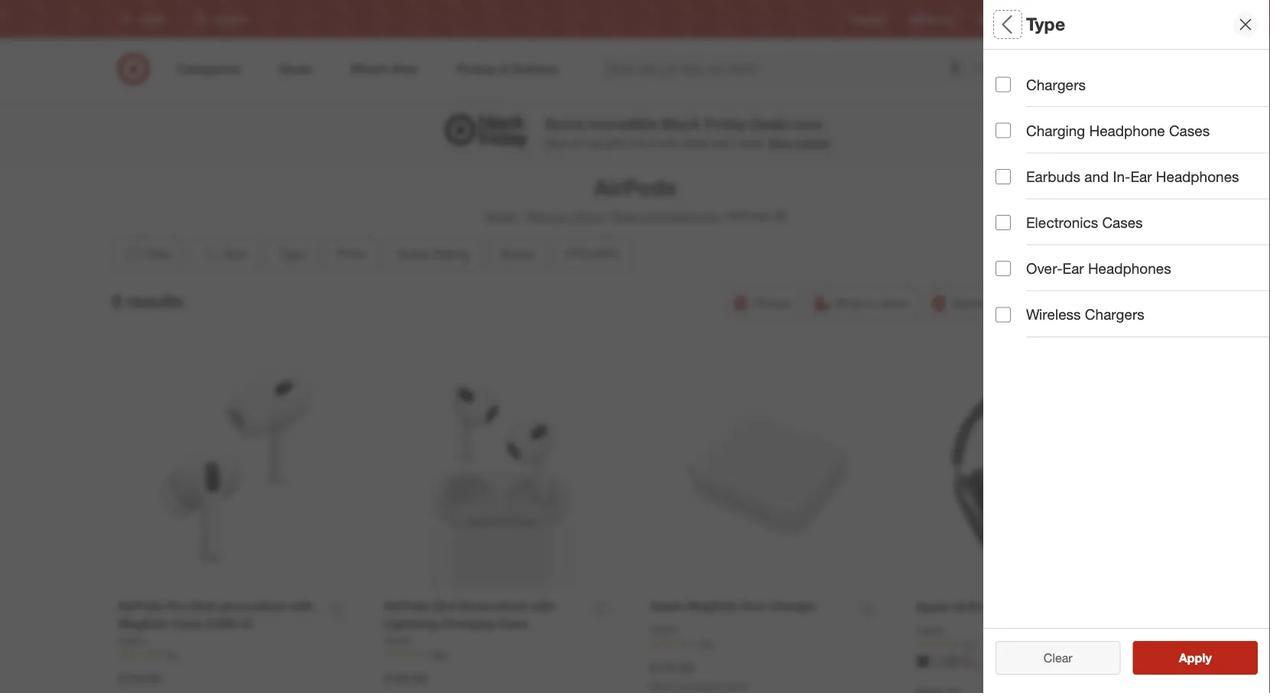 Task type: describe. For each thing, give the bounding box(es) containing it.
clear for clear
[[1044, 650, 1073, 665]]

airpods target / ways to shop / brand experiences / airpods (6)
[[483, 174, 788, 223]]

saving
[[797, 136, 830, 149]]

week.
[[738, 136, 766, 149]]

filter button
[[112, 237, 183, 271]]

all
[[996, 13, 1017, 35]]

weekly ad
[[911, 13, 954, 25]]

generation)
[[219, 599, 285, 614]]

1 horizontal spatial target
[[1040, 13, 1065, 25]]

brand experiences link
[[613, 209, 718, 223]]

case for generation)
[[499, 616, 529, 631]]

Earbuds and In-Ear Headphones checkbox
[[996, 169, 1012, 184]]

Include out of stock checkbox
[[996, 333, 1012, 348]]

see results
[[1164, 650, 1229, 665]]

105
[[698, 638, 713, 650]]

0 horizontal spatial guest
[[398, 246, 431, 261]]

results for see results
[[1189, 650, 1229, 665]]

redcard link
[[978, 13, 1015, 26]]

now
[[794, 115, 823, 132]]

0 horizontal spatial guest rating button
[[385, 237, 482, 271]]

105 link
[[650, 637, 886, 651]]

0 horizontal spatial fpo/apo button
[[554, 237, 633, 271]]

generation)
[[459, 599, 527, 614]]

Electronics Cases checkbox
[[996, 215, 1012, 230]]

apple airpods max link
[[917, 598, 1027, 616]]

&
[[629, 136, 636, 149]]

over-
[[1027, 260, 1063, 277]]

6
[[112, 290, 122, 312]]

filter
[[145, 246, 172, 261]]

include
[[1027, 331, 1074, 349]]

apple for airpods pro (2nd generation) with magsafe case (usb‑c)
[[118, 633, 146, 647]]

delivery
[[1012, 295, 1056, 310]]

fpo/apo inside all filters dialog
[[996, 280, 1062, 297]]

1 horizontal spatial brand button
[[996, 210, 1271, 264]]

wireless chargers
[[1027, 306, 1145, 323]]

pickup
[[754, 295, 791, 310]]

black
[[662, 115, 701, 132]]

duo
[[742, 599, 766, 614]]

in
[[867, 295, 877, 310]]

type dialog
[[984, 0, 1271, 693]]

all filters dialog
[[984, 0, 1271, 693]]

same day delivery
[[952, 295, 1056, 310]]

type inside all filters dialog
[[996, 66, 1029, 83]]

(2nd
[[191, 599, 216, 614]]

purchased
[[677, 681, 720, 692]]

and
[[1085, 168, 1110, 185]]

score
[[545, 115, 586, 132]]

with inside "airpods pro (2nd generation) with magsafe case (usb‑c)"
[[289, 599, 313, 614]]

ad
[[943, 13, 954, 25]]

magsafe inside "airpods pro (2nd generation) with magsafe case (usb‑c)"
[[118, 616, 169, 631]]

find
[[639, 136, 657, 149]]

1 vertical spatial price
[[338, 246, 366, 261]]

price inside all filters dialog
[[996, 119, 1032, 137]]

airpods (3rd generation) with lightning charging case link
[[384, 597, 584, 632]]

0 horizontal spatial guest rating
[[398, 246, 469, 261]]

earbuds
[[1027, 168, 1081, 185]]

registry link
[[852, 13, 886, 26]]

0 horizontal spatial cases
[[1103, 214, 1144, 231]]

0 horizontal spatial brand button
[[488, 237, 547, 271]]

clear all
[[1037, 650, 1081, 665]]

charging headphone cases
[[1027, 122, 1211, 139]]

results for 6 results
[[127, 290, 184, 312]]

top
[[587, 136, 603, 149]]

0 vertical spatial chargers
[[1027, 76, 1087, 93]]

apply button
[[1134, 641, 1259, 675]]

registry
[[852, 13, 886, 25]]

out
[[1078, 331, 1099, 349]]

charging inside type dialog
[[1027, 122, 1086, 139]]

same day delivery button
[[924, 286, 1066, 320]]

airpods pro (2nd generation) with magsafe case (usb‑c) link
[[118, 597, 318, 632]]

electronics cases
[[1027, 214, 1144, 231]]

incredible
[[590, 115, 658, 132]]

weekly ad link
[[911, 13, 954, 26]]

save
[[545, 136, 569, 149]]

ways to shop link
[[527, 209, 603, 223]]

shop in store button
[[807, 286, 918, 320]]

search
[[967, 63, 1004, 78]]

0 horizontal spatial ear
[[1063, 260, 1085, 277]]

shop inside the airpods target / ways to shop / brand experiences / airpods (6)
[[574, 209, 603, 223]]

in-
[[1114, 168, 1131, 185]]

airpods for airpods (3rd generation) with lightning charging case
[[384, 599, 430, 614]]

shipping button
[[1072, 286, 1159, 320]]

deals
[[683, 136, 709, 149]]

shop in store
[[835, 295, 908, 310]]

stock
[[1120, 331, 1156, 349]]

(3rd
[[433, 599, 456, 614]]

909 link
[[384, 648, 620, 661]]

3 / from the left
[[721, 209, 725, 223]]

same
[[952, 295, 984, 310]]

brand inside all filters dialog
[[996, 226, 1038, 244]]

charging inside airpods (3rd generation) with lightning charging case
[[442, 616, 496, 631]]

of
[[1103, 331, 1116, 349]]

1 / from the left
[[520, 209, 524, 223]]

airpods for airpods pro (2nd generation) with magsafe case (usb‑c)
[[118, 599, 164, 614]]

experiences
[[650, 209, 718, 223]]

case for (2nd
[[173, 616, 202, 631]]

headphone
[[1090, 122, 1166, 139]]

wireless
[[1027, 306, 1082, 323]]

target inside the airpods target / ways to shop / brand experiences / airpods (6)
[[483, 209, 517, 223]]

apple magsafe duo charger link
[[650, 597, 817, 615]]

shop inside button
[[835, 295, 864, 310]]

(usb‑c)
[[206, 616, 253, 631]]

0 horizontal spatial fpo/apo
[[567, 246, 620, 261]]

day
[[987, 295, 1009, 310]]

$169.99
[[384, 671, 428, 686]]

price button inside all filters dialog
[[996, 103, 1271, 157]]

target circle link
[[1040, 13, 1091, 26]]

apply
[[1180, 650, 1213, 665]]

gifts
[[606, 136, 626, 149]]

to
[[560, 209, 571, 223]]

see
[[1164, 650, 1186, 665]]

target circle
[[1040, 13, 1091, 25]]



Task type: vqa. For each thing, say whether or not it's contained in the screenshot.
Sale in "$189.99 reg $249.99 Sale"
no



Task type: locate. For each thing, give the bounding box(es) containing it.
all
[[1069, 650, 1081, 665]]

1 horizontal spatial guest rating button
[[996, 157, 1271, 210]]

/ right experiences
[[721, 209, 725, 223]]

airpods pro (2nd generation) with magsafe case (usb‑c)
[[118, 599, 313, 631]]

charging
[[1027, 122, 1086, 139], [442, 616, 496, 631]]

1 horizontal spatial with
[[531, 599, 555, 614]]

airpods up 417
[[953, 599, 999, 614]]

2 horizontal spatial /
[[721, 209, 725, 223]]

cases right 'headphone' at the top right of the page
[[1170, 122, 1211, 139]]

ear right and
[[1131, 168, 1153, 185]]

on
[[572, 136, 584, 149]]

guest rating button
[[996, 157, 1271, 210], [385, 237, 482, 271]]

filters
[[1022, 13, 1070, 35]]

$249.99
[[118, 671, 161, 686]]

0 vertical spatial shop
[[574, 209, 603, 223]]

1 vertical spatial guest rating button
[[385, 237, 482, 271]]

0 horizontal spatial charging
[[442, 616, 496, 631]]

circle
[[1067, 13, 1091, 25]]

each
[[712, 136, 735, 149]]

price
[[996, 119, 1032, 137], [338, 246, 366, 261]]

magsafe down pro
[[118, 616, 169, 631]]

headphones
[[1157, 168, 1240, 185], [1089, 260, 1172, 277]]

case down the generation)
[[499, 616, 529, 631]]

What can we help you find? suggestions appear below search field
[[596, 52, 978, 86]]

redcard
[[978, 13, 1015, 25]]

1 horizontal spatial charging
[[1027, 122, 1086, 139]]

1 vertical spatial type
[[996, 66, 1029, 83]]

sort
[[224, 246, 247, 261]]

deals
[[751, 115, 790, 132]]

target link
[[483, 209, 517, 223]]

$129.99
[[650, 661, 694, 676]]

1 horizontal spatial brand
[[613, 209, 646, 223]]

1 horizontal spatial price button
[[996, 103, 1271, 157]]

apple airpods max
[[917, 599, 1027, 614]]

clear
[[1037, 650, 1066, 665], [1044, 650, 1073, 665]]

shop right to
[[574, 209, 603, 223]]

apple link up the $129.99
[[650, 622, 678, 637]]

0 vertical spatial price button
[[996, 103, 1271, 157]]

when
[[650, 681, 674, 692]]

with inside airpods (3rd generation) with lightning charging case
[[531, 599, 555, 614]]

case down pro
[[173, 616, 202, 631]]

type down 'all'
[[996, 66, 1029, 83]]

apple link
[[650, 622, 678, 637], [917, 623, 945, 638], [118, 632, 146, 648], [384, 632, 412, 648]]

airpods
[[594, 174, 677, 201], [728, 209, 771, 223], [118, 599, 164, 614], [384, 599, 430, 614], [953, 599, 999, 614]]

(6)
[[774, 209, 788, 223]]

apple
[[650, 599, 684, 614], [917, 599, 950, 614], [650, 623, 678, 636], [917, 623, 945, 637], [118, 633, 146, 647], [384, 633, 412, 647]]

clear inside clear button
[[1044, 650, 1073, 665]]

type button right the sort
[[267, 237, 319, 271]]

0 horizontal spatial brand
[[501, 246, 534, 261]]

Charging Headphone Cases checkbox
[[996, 123, 1012, 138]]

2 / from the left
[[606, 209, 610, 223]]

airpods left (6)
[[728, 209, 771, 223]]

shop left in
[[835, 295, 864, 310]]

apple link up $249.99
[[118, 632, 146, 648]]

0 horizontal spatial /
[[520, 209, 524, 223]]

417 link
[[917, 638, 1153, 651]]

electronics
[[1027, 214, 1099, 231]]

0 horizontal spatial target
[[483, 209, 517, 223]]

0 vertical spatial headphones
[[1157, 168, 1240, 185]]

start
[[769, 136, 794, 149]]

rating inside all filters dialog
[[1041, 173, 1086, 190]]

charging up earbuds
[[1027, 122, 1086, 139]]

type right the sort
[[280, 246, 306, 261]]

74 link
[[118, 648, 354, 661]]

0 vertical spatial results
[[127, 290, 184, 312]]

chargers up of
[[1086, 306, 1145, 323]]

case inside "airpods pro (2nd generation) with magsafe case (usb‑c)"
[[173, 616, 202, 631]]

airpods for airpods target / ways to shop / brand experiences / airpods (6)
[[594, 174, 677, 201]]

with right the generation)
[[531, 599, 555, 614]]

all filters
[[996, 13, 1070, 35]]

apple link for airpods (3rd generation) with lightning charging case
[[384, 632, 412, 648]]

brand up over-ear headphones checkbox
[[996, 226, 1038, 244]]

2 vertical spatial type
[[280, 246, 306, 261]]

brand left experiences
[[613, 209, 646, 223]]

0 vertical spatial guest
[[996, 173, 1037, 190]]

1 vertical spatial price button
[[325, 237, 379, 271]]

target left ways
[[483, 209, 517, 223]]

case inside airpods (3rd generation) with lightning charging case
[[499, 616, 529, 631]]

results right 6
[[127, 290, 184, 312]]

0 vertical spatial ear
[[1131, 168, 1153, 185]]

0 horizontal spatial price button
[[325, 237, 379, 271]]

6 results
[[112, 290, 184, 312]]

charger
[[769, 599, 817, 614]]

74
[[165, 649, 175, 660]]

1 horizontal spatial type button
[[996, 50, 1271, 103]]

over-ear headphones
[[1027, 260, 1172, 277]]

0 horizontal spatial type button
[[267, 237, 319, 271]]

0 horizontal spatial with
[[289, 599, 313, 614]]

1 vertical spatial headphones
[[1089, 260, 1172, 277]]

airpods up brand experiences link
[[594, 174, 677, 201]]

1 vertical spatial magsafe
[[118, 616, 169, 631]]

pro
[[167, 599, 187, 614]]

0 horizontal spatial price
[[338, 246, 366, 261]]

airpods (3rd generation) with lightning charging case image
[[384, 353, 620, 589], [384, 353, 620, 589]]

2 case from the left
[[499, 616, 529, 631]]

1 horizontal spatial cases
[[1170, 122, 1211, 139]]

1 horizontal spatial magsafe
[[687, 599, 739, 614]]

clear for clear all
[[1037, 650, 1066, 665]]

brand button down the target link
[[488, 237, 547, 271]]

shipping
[[1100, 295, 1149, 310]]

0 horizontal spatial rating
[[434, 246, 469, 261]]

0 vertical spatial charging
[[1027, 122, 1086, 139]]

earbuds and in-ear headphones
[[1027, 168, 1240, 185]]

headphones up shipping
[[1089, 260, 1172, 277]]

brand
[[613, 209, 646, 223], [996, 226, 1038, 244], [501, 246, 534, 261]]

1 vertical spatial target
[[483, 209, 517, 223]]

1 horizontal spatial fpo/apo button
[[996, 264, 1271, 318]]

1 horizontal spatial guest
[[996, 173, 1037, 190]]

apple link down apple airpods max link
[[917, 623, 945, 638]]

ear down electronics
[[1063, 260, 1085, 277]]

apple link for apple airpods max
[[917, 623, 945, 638]]

ways
[[527, 209, 556, 223]]

1 vertical spatial results
[[1189, 650, 1229, 665]]

1 with from the left
[[289, 599, 313, 614]]

1 vertical spatial guest
[[398, 246, 431, 261]]

1 vertical spatial guest rating
[[398, 246, 469, 261]]

fpo/apo down over-
[[996, 280, 1062, 297]]

type button up 'headphone' at the top right of the page
[[996, 50, 1271, 103]]

0 vertical spatial guest rating
[[996, 173, 1086, 190]]

guest rating inside all filters dialog
[[996, 173, 1086, 190]]

1 vertical spatial charging
[[442, 616, 496, 631]]

include out of stock
[[1027, 331, 1156, 349]]

airpods pro (2nd generation) with magsafe case (usb‑c) image
[[118, 353, 354, 589], [118, 353, 354, 589]]

type left circle
[[1027, 13, 1066, 35]]

1 horizontal spatial results
[[1189, 650, 1229, 665]]

1 vertical spatial cases
[[1103, 214, 1144, 231]]

Wireless Chargers checkbox
[[996, 307, 1012, 322]]

apple link for airpods pro (2nd generation) with magsafe case (usb‑c)
[[118, 632, 146, 648]]

apple airpods max image
[[917, 353, 1153, 589], [917, 353, 1153, 589]]

clear inside clear all button
[[1037, 650, 1066, 665]]

1 horizontal spatial fpo/apo
[[996, 280, 1062, 297]]

/ right to
[[606, 209, 610, 223]]

1 vertical spatial fpo/apo
[[996, 280, 1062, 297]]

brand down the target link
[[501, 246, 534, 261]]

headphones right in-
[[1157, 168, 1240, 185]]

1 horizontal spatial /
[[606, 209, 610, 223]]

results
[[127, 290, 184, 312], [1189, 650, 1229, 665]]

0 vertical spatial fpo/apo
[[567, 246, 620, 261]]

weekly
[[911, 13, 940, 25]]

brand inside the airpods target / ways to shop / brand experiences / airpods (6)
[[613, 209, 646, 223]]

cases down in-
[[1103, 214, 1144, 231]]

charging down the generation)
[[442, 616, 496, 631]]

airpods (3rd generation) with lightning charging case
[[384, 599, 555, 631]]

1 vertical spatial shop
[[835, 295, 864, 310]]

fpo/apo button down to
[[554, 237, 633, 271]]

Over-Ear Headphones checkbox
[[996, 261, 1012, 276]]

clear all button
[[996, 641, 1121, 675]]

guest inside all filters dialog
[[996, 173, 1037, 190]]

0 vertical spatial target
[[1040, 13, 1065, 25]]

max
[[1003, 599, 1027, 614]]

search button
[[967, 52, 1004, 89]]

fpo/apo down to
[[567, 246, 620, 261]]

apple for apple magsafe duo charger
[[650, 623, 678, 636]]

cases
[[1170, 122, 1211, 139], [1103, 214, 1144, 231]]

2 vertical spatial brand
[[501, 246, 534, 261]]

airpods inside airpods (3rd generation) with lightning charging case
[[384, 599, 430, 614]]

apple for airpods (3rd generation) with lightning charging case
[[384, 633, 412, 647]]

0 vertical spatial brand
[[613, 209, 646, 223]]

$129.99 when purchased online
[[650, 661, 748, 692]]

apple magsafe duo charger image
[[650, 353, 886, 589], [650, 353, 886, 589]]

fpo/apo button
[[554, 237, 633, 271], [996, 264, 1271, 318]]

brand button down earbuds and in-ear headphones
[[996, 210, 1271, 264]]

magsafe up the 105
[[687, 599, 739, 614]]

apple link for apple magsafe duo charger
[[650, 622, 678, 637]]

1 horizontal spatial ear
[[1131, 168, 1153, 185]]

magsafe
[[687, 599, 739, 614], [118, 616, 169, 631]]

0 vertical spatial price
[[996, 119, 1032, 137]]

1 clear from the left
[[1037, 650, 1066, 665]]

type inside dialog
[[1027, 13, 1066, 35]]

1 vertical spatial ear
[[1063, 260, 1085, 277]]

chargers right chargers checkbox
[[1027, 76, 1087, 93]]

apple for apple airpods max
[[917, 623, 945, 637]]

0 horizontal spatial results
[[127, 290, 184, 312]]

1 horizontal spatial price
[[996, 119, 1032, 137]]

shop
[[574, 209, 603, 223], [835, 295, 864, 310]]

0 vertical spatial type
[[1027, 13, 1066, 35]]

store
[[880, 295, 908, 310]]

brand button
[[996, 210, 1271, 264], [488, 237, 547, 271]]

with
[[289, 599, 313, 614], [531, 599, 555, 614]]

0 vertical spatial guest rating button
[[996, 157, 1271, 210]]

online
[[723, 681, 748, 692]]

1 vertical spatial chargers
[[1086, 306, 1145, 323]]

0 horizontal spatial shop
[[574, 209, 603, 223]]

airpods inside "airpods pro (2nd generation) with magsafe case (usb‑c)"
[[118, 599, 164, 614]]

0 vertical spatial rating
[[1041, 173, 1086, 190]]

clear button
[[996, 641, 1121, 675]]

sort button
[[189, 237, 260, 271]]

airpods left pro
[[118, 599, 164, 614]]

pickup button
[[725, 286, 801, 320]]

fpo/apo button up 'stock'
[[996, 264, 1271, 318]]

guest rating
[[996, 173, 1086, 190], [398, 246, 469, 261]]

ear
[[1131, 168, 1153, 185], [1063, 260, 1085, 277]]

0 vertical spatial magsafe
[[687, 599, 739, 614]]

1 case from the left
[[173, 616, 202, 631]]

with right generation)
[[289, 599, 313, 614]]

1 horizontal spatial guest rating
[[996, 173, 1086, 190]]

Chargers checkbox
[[996, 77, 1012, 92]]

score incredible black friday deals now save on top gifts & find new deals each week. start saving
[[545, 115, 830, 149]]

0 horizontal spatial case
[[173, 616, 202, 631]]

results inside button
[[1189, 650, 1229, 665]]

1 vertical spatial rating
[[434, 246, 469, 261]]

/ left ways
[[520, 209, 524, 223]]

0 vertical spatial cases
[[1170, 122, 1211, 139]]

1 vertical spatial brand
[[996, 226, 1038, 244]]

2 clear from the left
[[1044, 650, 1073, 665]]

2 with from the left
[[531, 599, 555, 614]]

1 horizontal spatial shop
[[835, 295, 864, 310]]

fpo/apo
[[567, 246, 620, 261], [996, 280, 1062, 297]]

1 horizontal spatial rating
[[1041, 173, 1086, 190]]

2 horizontal spatial brand
[[996, 226, 1038, 244]]

0 vertical spatial type button
[[996, 50, 1271, 103]]

0 horizontal spatial magsafe
[[118, 616, 169, 631]]

rating
[[1041, 173, 1086, 190], [434, 246, 469, 261]]

apple link down lightning
[[384, 632, 412, 648]]

apple magsafe duo charger
[[650, 599, 817, 614]]

airpods up lightning
[[384, 599, 430, 614]]

chargers
[[1027, 76, 1087, 93], [1086, 306, 1145, 323]]

1 horizontal spatial case
[[499, 616, 529, 631]]

target left circle
[[1040, 13, 1065, 25]]

results right see
[[1189, 650, 1229, 665]]

1 vertical spatial type button
[[267, 237, 319, 271]]



